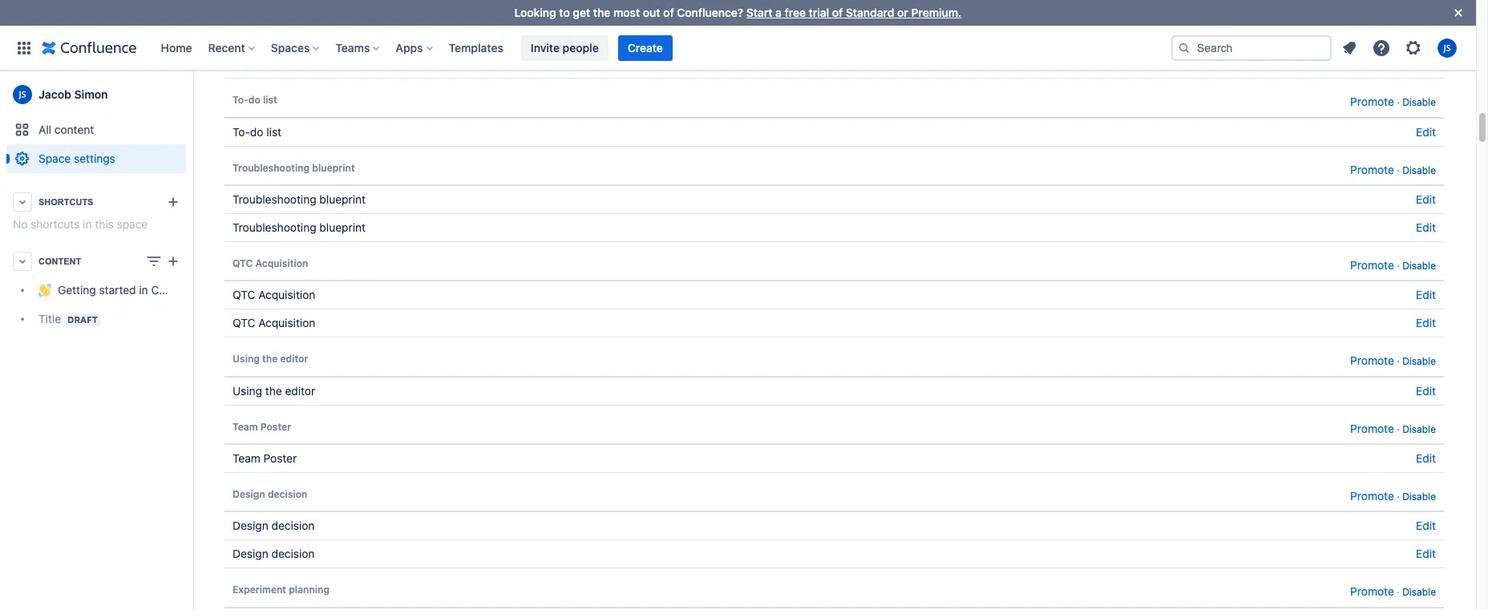Task type: vqa. For each thing, say whether or not it's contained in the screenshot.


Task type: describe. For each thing, give the bounding box(es) containing it.
help icon image
[[1372, 38, 1392, 57]]

· for to-do list
[[1397, 97, 1400, 109]]

out
[[643, 6, 661, 19]]

2 vertical spatial decision
[[272, 547, 315, 561]]

1 to- from the top
[[233, 94, 248, 106]]

start
[[747, 6, 773, 19]]

2 risk from the top
[[233, 57, 254, 71]]

disable link for team poster
[[1403, 423, 1437, 435]]

shortcuts button
[[6, 188, 186, 217]]

1 using from the top
[[233, 353, 260, 365]]

search image
[[1178, 41, 1191, 54]]

experiment planning
[[233, 584, 330, 596]]

to
[[559, 6, 570, 19]]

invite people button
[[521, 35, 609, 61]]

design for design decision edit link
[[233, 547, 269, 561]]

0 vertical spatial blueprint
[[312, 162, 355, 174]]

content button
[[6, 247, 186, 276]]

promote for team poster
[[1351, 422, 1395, 435]]

0 vertical spatial do
[[248, 94, 260, 106]]

content
[[54, 123, 94, 136]]

1 promote from the top
[[1351, 27, 1395, 41]]

disable link for qtc acquisition
[[1403, 260, 1437, 272]]

promote button for experiment planning
[[1351, 583, 1395, 601]]

invite
[[531, 41, 560, 54]]

0 vertical spatial list
[[263, 94, 277, 106]]

settings
[[74, 152, 115, 165]]

troubleshooting for 3rd edit link
[[233, 193, 317, 206]]

edit for design decision
[[1417, 547, 1437, 561]]

1 design from the top
[[233, 489, 265, 501]]

disable for qtc acquisition
[[1403, 260, 1437, 272]]

edit link for team poster
[[1417, 452, 1437, 465]]

0 vertical spatial assessment
[[255, 27, 312, 39]]

2 qtc from the top
[[233, 288, 255, 302]]

all content link
[[6, 115, 186, 144]]

planning
[[289, 584, 330, 596]]

templates
[[449, 41, 504, 54]]

· for design decision
[[1397, 491, 1400, 503]]

get
[[573, 6, 590, 19]]

1 team from the top
[[233, 421, 258, 433]]

promote button for using the editor
[[1351, 352, 1395, 370]]

· for using the editor
[[1397, 356, 1400, 368]]

getting
[[58, 283, 96, 297]]

global element
[[10, 25, 1172, 70]]

disable for troubleshooting blueprint
[[1403, 164, 1437, 176]]

promote · disable for to-do list
[[1351, 95, 1437, 109]]

promote · disable for qtc acquisition
[[1351, 258, 1437, 272]]

teams button
[[331, 35, 386, 61]]

1 disable from the top
[[1403, 29, 1437, 41]]

2 risk assessment matrix from the top
[[233, 57, 354, 71]]

start a free trial of standard or premium. link
[[747, 6, 962, 19]]

in for started
[[139, 283, 148, 297]]

promote for to-do list
[[1351, 95, 1395, 109]]

1 of from the left
[[663, 6, 674, 19]]

space element
[[0, 71, 210, 610]]

recent
[[208, 41, 245, 54]]

recent button
[[203, 35, 261, 61]]

add shortcut image
[[164, 192, 183, 212]]

design decision for design decision edit link
[[233, 547, 315, 561]]

notification icon image
[[1340, 38, 1360, 57]]

1 vertical spatial editor
[[285, 384, 315, 398]]

2 to-do list from the top
[[233, 125, 282, 139]]

edit link for risk assessment matrix
[[1417, 57, 1437, 71]]

1 vertical spatial decision
[[272, 519, 315, 533]]

1 team poster from the top
[[233, 421, 291, 433]]

1 to-do list from the top
[[233, 94, 277, 106]]

jacob
[[38, 87, 71, 101]]

edit for qtc acquisition
[[1417, 316, 1437, 330]]

promote for experiment planning
[[1351, 585, 1395, 599]]

home
[[161, 41, 192, 54]]

banner containing home
[[0, 25, 1477, 71]]

1 vertical spatial assessment
[[257, 57, 319, 71]]

edit link for to-do list
[[1417, 125, 1437, 139]]

appswitcher icon image
[[14, 38, 34, 57]]

9 edit link from the top
[[1417, 519, 1437, 533]]

promote button for to-do list
[[1351, 93, 1395, 111]]

trial
[[809, 6, 830, 19]]

troubleshooting blueprint for edit link corresponding to troubleshooting blueprint
[[233, 221, 366, 234]]

title
[[38, 312, 61, 326]]

· for troubleshooting blueprint
[[1397, 164, 1400, 176]]

· for experiment planning
[[1397, 587, 1400, 599]]

a
[[776, 6, 782, 19]]

3 edit from the top
[[1417, 193, 1437, 206]]

standard
[[846, 6, 895, 19]]

edit for troubleshooting blueprint
[[1417, 221, 1437, 234]]

disable link for to-do list
[[1403, 97, 1437, 109]]

disable for using the editor
[[1403, 356, 1437, 368]]

9 edit from the top
[[1417, 519, 1437, 533]]

jacob simon
[[38, 87, 108, 101]]

change view image
[[144, 252, 164, 271]]

edit link for troubleshooting blueprint
[[1417, 221, 1437, 234]]

looking
[[515, 6, 556, 19]]

premium.
[[912, 6, 962, 19]]

disable link for troubleshooting blueprint
[[1403, 164, 1437, 176]]

troubleshooting blueprint for 3rd edit link
[[233, 193, 366, 206]]

0 vertical spatial matrix
[[314, 27, 344, 39]]

edit for risk assessment matrix
[[1417, 57, 1437, 71]]

spaces button
[[266, 35, 326, 61]]

edit link for design decision
[[1417, 547, 1437, 561]]

1 troubleshooting blueprint from the top
[[233, 162, 355, 174]]



Task type: locate. For each thing, give the bounding box(es) containing it.
troubleshooting
[[233, 162, 310, 174], [233, 193, 317, 206], [233, 221, 317, 234]]

1 · from the top
[[1397, 97, 1400, 109]]

acquisition for qtc acquisition edit link
[[258, 316, 316, 330]]

1 vertical spatial poster
[[264, 452, 297, 465]]

2 edit from the top
[[1417, 125, 1437, 139]]

teams
[[336, 41, 370, 54]]

1 edit link from the top
[[1417, 57, 1437, 71]]

promote for design decision
[[1351, 489, 1395, 503]]

close image
[[1449, 3, 1469, 22]]

assessment
[[255, 27, 312, 39], [257, 57, 319, 71]]

8 edit from the top
[[1417, 452, 1437, 465]]

5 disable link from the top
[[1403, 356, 1437, 368]]

in left this
[[83, 217, 92, 231]]

promote button
[[1351, 25, 1395, 44], [1351, 93, 1395, 111], [1351, 160, 1395, 179], [1351, 256, 1395, 275], [1351, 352, 1395, 370], [1351, 419, 1395, 438], [1351, 487, 1395, 506], [1351, 583, 1395, 601]]

0 vertical spatial risk assessment matrix
[[233, 27, 344, 39]]

disable for experiment planning
[[1403, 587, 1437, 599]]

7 promote · disable from the top
[[1351, 585, 1437, 599]]

6 promote · disable from the top
[[1351, 489, 1437, 503]]

promote · disable
[[1351, 95, 1437, 109], [1351, 163, 1437, 176], [1351, 258, 1437, 272], [1351, 354, 1437, 368], [1351, 422, 1437, 435], [1351, 489, 1437, 503], [1351, 585, 1437, 599]]

space settings
[[38, 152, 115, 165]]

2 vertical spatial design
[[233, 547, 269, 561]]

0 vertical spatial to-do list
[[233, 94, 277, 106]]

Search field
[[1172, 35, 1332, 61]]

4 disable from the top
[[1403, 260, 1437, 272]]

1 vertical spatial troubleshooting blueprint
[[233, 193, 366, 206]]

1 vertical spatial do
[[250, 125, 263, 139]]

matrix
[[314, 27, 344, 39], [322, 57, 354, 71]]

promote · disable for team poster
[[1351, 422, 1437, 435]]

5 edit link from the top
[[1417, 288, 1437, 302]]

qtc acquisition for qtc acquisition edit link
[[233, 316, 316, 330]]

1 vertical spatial to-
[[233, 125, 250, 139]]

promote
[[1351, 27, 1395, 41], [1351, 95, 1395, 109], [1351, 163, 1395, 176], [1351, 258, 1395, 272], [1351, 354, 1395, 368], [1351, 422, 1395, 435], [1351, 489, 1395, 503], [1351, 585, 1395, 599]]

8 promote from the top
[[1351, 585, 1395, 599]]

of right out
[[663, 6, 674, 19]]

simon
[[74, 87, 108, 101]]

7 disable link from the top
[[1403, 491, 1437, 503]]

3 disable from the top
[[1403, 164, 1437, 176]]

in inside tree
[[139, 283, 148, 297]]

2 design from the top
[[233, 519, 269, 533]]

1 troubleshooting from the top
[[233, 162, 310, 174]]

content
[[38, 257, 81, 266]]

disable
[[1403, 29, 1437, 41], [1403, 97, 1437, 109], [1403, 164, 1437, 176], [1403, 260, 1437, 272], [1403, 356, 1437, 368], [1403, 423, 1437, 435], [1403, 491, 1437, 503], [1403, 587, 1437, 599]]

promote · disable for design decision
[[1351, 489, 1437, 503]]

5 promote from the top
[[1351, 354, 1395, 368]]

4 · from the top
[[1397, 356, 1400, 368]]

edit for to-do list
[[1417, 125, 1437, 139]]

1 horizontal spatial of
[[832, 6, 843, 19]]

2 edit link from the top
[[1417, 125, 1437, 139]]

2 qtc acquisition from the top
[[233, 288, 316, 302]]

6 · from the top
[[1397, 491, 1400, 503]]

confluence
[[151, 283, 210, 297]]

shortcuts
[[31, 217, 80, 231]]

2 team poster from the top
[[233, 452, 297, 465]]

8 disable link from the top
[[1403, 587, 1437, 599]]

1 vertical spatial design
[[233, 519, 269, 533]]

2 vertical spatial troubleshooting blueprint
[[233, 221, 366, 234]]

0 vertical spatial editor
[[280, 353, 308, 365]]

1 vertical spatial to-do list
[[233, 125, 282, 139]]

confluence image
[[42, 38, 137, 57], [42, 38, 137, 57]]

1 vertical spatial qtc
[[233, 288, 255, 302]]

apps button
[[391, 35, 439, 61]]

0 vertical spatial qtc acquisition
[[233, 258, 308, 270]]

0 vertical spatial acquisition
[[255, 258, 308, 270]]

0 vertical spatial qtc
[[233, 258, 253, 270]]

promote · disable for using the editor
[[1351, 354, 1437, 368]]

promote button for qtc acquisition
[[1351, 256, 1395, 275]]

editor
[[280, 353, 308, 365], [285, 384, 315, 398]]

all content
[[38, 123, 94, 136]]

the
[[593, 6, 611, 19], [262, 353, 278, 365], [265, 384, 282, 398]]

1 qtc acquisition from the top
[[233, 258, 308, 270]]

decision
[[268, 489, 308, 501], [272, 519, 315, 533], [272, 547, 315, 561]]

1 vertical spatial qtc acquisition
[[233, 288, 316, 302]]

no
[[13, 217, 28, 231]]

edit link for qtc acquisition
[[1417, 316, 1437, 330]]

design for 9th edit link
[[233, 519, 269, 533]]

using the editor
[[233, 353, 308, 365], [233, 384, 315, 398]]

or
[[898, 6, 909, 19]]

list
[[263, 94, 277, 106], [267, 125, 282, 139]]

3 · from the top
[[1397, 260, 1400, 272]]

disable for design decision
[[1403, 491, 1437, 503]]

0 vertical spatial troubleshooting
[[233, 162, 310, 174]]

getting started in confluence link
[[6, 276, 210, 305]]

design decision for 9th edit link
[[233, 519, 315, 533]]

of right trial
[[832, 6, 843, 19]]

edit link for using the editor
[[1417, 384, 1437, 398]]

2 to- from the top
[[233, 125, 250, 139]]

10 edit from the top
[[1417, 547, 1437, 561]]

2 using from the top
[[233, 384, 262, 398]]

0 horizontal spatial in
[[83, 217, 92, 231]]

0 vertical spatial risk
[[233, 27, 253, 39]]

disable for to-do list
[[1403, 97, 1437, 109]]

promote button for team poster
[[1351, 419, 1395, 438]]

team poster
[[233, 421, 291, 433], [233, 452, 297, 465]]

promote for qtc acquisition
[[1351, 258, 1395, 272]]

1 vertical spatial team
[[233, 452, 261, 465]]

disable link
[[1403, 29, 1437, 41], [1403, 97, 1437, 109], [1403, 164, 1437, 176], [1403, 260, 1437, 272], [1403, 356, 1437, 368], [1403, 423, 1437, 435], [1403, 491, 1437, 503], [1403, 587, 1437, 599]]

1 vertical spatial using
[[233, 384, 262, 398]]

1 risk assessment matrix from the top
[[233, 27, 344, 39]]

edit for team poster
[[1417, 452, 1437, 465]]

2 vertical spatial the
[[265, 384, 282, 398]]

tree containing getting started in confluence
[[6, 276, 210, 334]]

poster
[[260, 421, 291, 433], [264, 452, 297, 465]]

templates link
[[444, 35, 508, 61]]

looking to get the most out of confluence? start a free trial of standard or premium.
[[515, 6, 962, 19]]

assessment down spaces
[[257, 57, 319, 71]]

0 vertical spatial poster
[[260, 421, 291, 433]]

home link
[[156, 35, 197, 61]]

7 edit from the top
[[1417, 384, 1437, 398]]

2 using the editor from the top
[[233, 384, 315, 398]]

team
[[233, 421, 258, 433], [233, 452, 261, 465]]

2 of from the left
[[832, 6, 843, 19]]

1 vertical spatial acquisition
[[258, 288, 316, 302]]

3 qtc acquisition from the top
[[233, 316, 316, 330]]

matrix down teams
[[322, 57, 354, 71]]

edit
[[1417, 57, 1437, 71], [1417, 125, 1437, 139], [1417, 193, 1437, 206], [1417, 221, 1437, 234], [1417, 288, 1437, 302], [1417, 316, 1437, 330], [1417, 384, 1437, 398], [1417, 452, 1437, 465], [1417, 519, 1437, 533], [1417, 547, 1437, 561]]

risk assessment matrix up spaces
[[233, 27, 344, 39]]

8 edit link from the top
[[1417, 452, 1437, 465]]

acquisition
[[255, 258, 308, 270], [258, 288, 316, 302], [258, 316, 316, 330]]

space
[[117, 217, 148, 231]]

jacob simon link
[[6, 79, 186, 111]]

2 troubleshooting from the top
[[233, 193, 317, 206]]

no shortcuts in this space
[[13, 217, 148, 231]]

4 disable link from the top
[[1403, 260, 1437, 272]]

collapse sidebar image
[[175, 79, 210, 111]]

1 qtc from the top
[[233, 258, 253, 270]]

blueprint
[[312, 162, 355, 174], [320, 193, 366, 206], [320, 221, 366, 234]]

0 vertical spatial team
[[233, 421, 258, 433]]

2 disable link from the top
[[1403, 97, 1437, 109]]

3 promote from the top
[[1351, 163, 1395, 176]]

3 promote · disable from the top
[[1351, 258, 1437, 272]]

tree inside the space element
[[6, 276, 210, 334]]

1 vertical spatial the
[[262, 353, 278, 365]]

7 · from the top
[[1397, 587, 1400, 599]]

free
[[785, 6, 806, 19]]

2 promote from the top
[[1351, 95, 1395, 109]]

to-
[[233, 94, 248, 106], [233, 125, 250, 139]]

promote · disable for troubleshooting blueprint
[[1351, 163, 1437, 176]]

started
[[99, 283, 136, 297]]

in
[[83, 217, 92, 231], [139, 283, 148, 297]]

0 vertical spatial using the editor
[[233, 353, 308, 365]]

1 vertical spatial team poster
[[233, 452, 297, 465]]

qtc
[[233, 258, 253, 270], [233, 288, 255, 302], [233, 316, 255, 330]]

10 edit link from the top
[[1417, 547, 1437, 561]]

7 promote from the top
[[1351, 489, 1395, 503]]

apps
[[396, 41, 423, 54]]

2 vertical spatial qtc acquisition
[[233, 316, 316, 330]]

disable link for using the editor
[[1403, 356, 1437, 368]]

acquisition for fifth edit link from the top
[[258, 288, 316, 302]]

create
[[628, 41, 663, 54]]

1 vertical spatial risk assessment matrix
[[233, 57, 354, 71]]

0 vertical spatial to-
[[233, 94, 248, 106]]

4 promote · disable from the top
[[1351, 354, 1437, 368]]

0 vertical spatial team poster
[[233, 421, 291, 433]]

1 edit from the top
[[1417, 57, 1437, 71]]

create link
[[618, 35, 673, 61]]

risk down recent
[[233, 57, 254, 71]]

troubleshooting for edit link corresponding to troubleshooting blueprint
[[233, 221, 317, 234]]

7 promote button from the top
[[1351, 487, 1395, 506]]

6 disable link from the top
[[1403, 423, 1437, 435]]

4 edit from the top
[[1417, 221, 1437, 234]]

qtc acquisition for fifth edit link from the top
[[233, 288, 316, 302]]

of
[[663, 6, 674, 19], [832, 6, 843, 19]]

spaces
[[271, 41, 310, 54]]

qtc acquisition
[[233, 258, 308, 270], [233, 288, 316, 302], [233, 316, 316, 330]]

5 edit from the top
[[1417, 288, 1437, 302]]

3 design from the top
[[233, 547, 269, 561]]

promote for using the editor
[[1351, 354, 1395, 368]]

· for qtc acquisition
[[1397, 260, 1400, 272]]

all
[[38, 123, 51, 136]]

0 horizontal spatial of
[[663, 6, 674, 19]]

7 edit link from the top
[[1417, 384, 1437, 398]]

risk
[[233, 27, 253, 39], [233, 57, 254, 71]]

in for shortcuts
[[83, 217, 92, 231]]

2 vertical spatial troubleshooting
[[233, 221, 317, 234]]

1 vertical spatial risk
[[233, 57, 254, 71]]

2 promote button from the top
[[1351, 93, 1395, 111]]

1 vertical spatial troubleshooting
[[233, 193, 317, 206]]

1 disable link from the top
[[1403, 29, 1437, 41]]

3 troubleshooting blueprint from the top
[[233, 221, 366, 234]]

8 disable from the top
[[1403, 587, 1437, 599]]

confluence?
[[677, 6, 744, 19]]

8 promote button from the top
[[1351, 583, 1395, 601]]

3 disable link from the top
[[1403, 164, 1437, 176]]

space
[[38, 152, 71, 165]]

6 promote from the top
[[1351, 422, 1395, 435]]

·
[[1397, 97, 1400, 109], [1397, 164, 1400, 176], [1397, 260, 1400, 272], [1397, 356, 1400, 368], [1397, 423, 1400, 435], [1397, 491, 1400, 503], [1397, 587, 1400, 599]]

using
[[233, 353, 260, 365], [233, 384, 262, 398]]

0 vertical spatial decision
[[268, 489, 308, 501]]

5 promote · disable from the top
[[1351, 422, 1437, 435]]

0 vertical spatial in
[[83, 217, 92, 231]]

in right started
[[139, 283, 148, 297]]

0 vertical spatial troubleshooting blueprint
[[233, 162, 355, 174]]

2 promote · disable from the top
[[1351, 163, 1437, 176]]

6 edit link from the top
[[1417, 316, 1437, 330]]

0 vertical spatial design decision
[[233, 489, 308, 501]]

assessment up spaces
[[255, 27, 312, 39]]

tree
[[6, 276, 210, 334]]

invite people
[[531, 41, 599, 54]]

promote for troubleshooting blueprint
[[1351, 163, 1395, 176]]

edit for using the editor
[[1417, 384, 1437, 398]]

7 disable from the top
[[1403, 491, 1437, 503]]

3 edit link from the top
[[1417, 193, 1437, 206]]

2 vertical spatial acquisition
[[258, 316, 316, 330]]

3 design decision from the top
[[233, 547, 315, 561]]

2 vertical spatial qtc
[[233, 316, 255, 330]]

experiment
[[233, 584, 286, 596]]

risk up recent
[[233, 27, 253, 39]]

6 edit from the top
[[1417, 316, 1437, 330]]

design decision
[[233, 489, 308, 501], [233, 519, 315, 533], [233, 547, 315, 561]]

1 vertical spatial list
[[267, 125, 282, 139]]

banner
[[0, 25, 1477, 71]]

to-do list
[[233, 94, 277, 106], [233, 125, 282, 139]]

risk assessment matrix down spaces
[[233, 57, 354, 71]]

promote button for risk assessment matrix
[[1351, 25, 1395, 44]]

· for team poster
[[1397, 423, 1400, 435]]

design
[[233, 489, 265, 501], [233, 519, 269, 533], [233, 547, 269, 561]]

6 promote button from the top
[[1351, 419, 1395, 438]]

promote · disable for experiment planning
[[1351, 585, 1437, 599]]

1 risk from the top
[[233, 27, 253, 39]]

1 vertical spatial matrix
[[322, 57, 354, 71]]

create a page image
[[164, 252, 183, 271]]

settings icon image
[[1404, 38, 1424, 57]]

2 troubleshooting blueprint from the top
[[233, 193, 366, 206]]

draft
[[67, 314, 98, 325]]

shortcuts
[[38, 197, 93, 207]]

5 disable from the top
[[1403, 356, 1437, 368]]

1 vertical spatial design decision
[[233, 519, 315, 533]]

2 vertical spatial design decision
[[233, 547, 315, 561]]

disable link for experiment planning
[[1403, 587, 1437, 599]]

2 vertical spatial blueprint
[[320, 221, 366, 234]]

1 using the editor from the top
[[233, 353, 308, 365]]

most
[[614, 6, 640, 19]]

3 promote button from the top
[[1351, 160, 1395, 179]]

promote button for design decision
[[1351, 487, 1395, 506]]

0 vertical spatial using
[[233, 353, 260, 365]]

edit link
[[1417, 57, 1437, 71], [1417, 125, 1437, 139], [1417, 193, 1437, 206], [1417, 221, 1437, 234], [1417, 288, 1437, 302], [1417, 316, 1437, 330], [1417, 384, 1437, 398], [1417, 452, 1437, 465], [1417, 519, 1437, 533], [1417, 547, 1437, 561]]

2 design decision from the top
[[233, 519, 315, 533]]

1 vertical spatial blueprint
[[320, 193, 366, 206]]

risk assessment matrix
[[233, 27, 344, 39], [233, 57, 354, 71]]

4 promote button from the top
[[1351, 256, 1395, 275]]

this
[[95, 217, 114, 231]]

1 vertical spatial using the editor
[[233, 384, 315, 398]]

promote button for troubleshooting blueprint
[[1351, 160, 1395, 179]]

4 promote from the top
[[1351, 258, 1395, 272]]

1 vertical spatial in
[[139, 283, 148, 297]]

people
[[563, 41, 599, 54]]

2 · from the top
[[1397, 164, 1400, 176]]

getting started in confluence
[[58, 283, 210, 297]]

2 disable from the top
[[1403, 97, 1437, 109]]

space settings link
[[6, 144, 186, 173]]

1 horizontal spatial in
[[139, 283, 148, 297]]

title draft
[[38, 312, 98, 326]]

1 promote · disable from the top
[[1351, 95, 1437, 109]]

3 troubleshooting from the top
[[233, 221, 317, 234]]

matrix up teams
[[314, 27, 344, 39]]

disable link for design decision
[[1403, 491, 1437, 503]]

1 design decision from the top
[[233, 489, 308, 501]]

5 promote button from the top
[[1351, 352, 1395, 370]]

do
[[248, 94, 260, 106], [250, 125, 263, 139]]

4 edit link from the top
[[1417, 221, 1437, 234]]

your profile and preferences image
[[1438, 38, 1457, 57]]

2 team from the top
[[233, 452, 261, 465]]

1 promote button from the top
[[1351, 25, 1395, 44]]

6 disable from the top
[[1403, 423, 1437, 435]]

0 vertical spatial the
[[593, 6, 611, 19]]

disable for team poster
[[1403, 423, 1437, 435]]

troubleshooting blueprint
[[233, 162, 355, 174], [233, 193, 366, 206], [233, 221, 366, 234]]

3 qtc from the top
[[233, 316, 255, 330]]

5 · from the top
[[1397, 423, 1400, 435]]

0 vertical spatial design
[[233, 489, 265, 501]]



